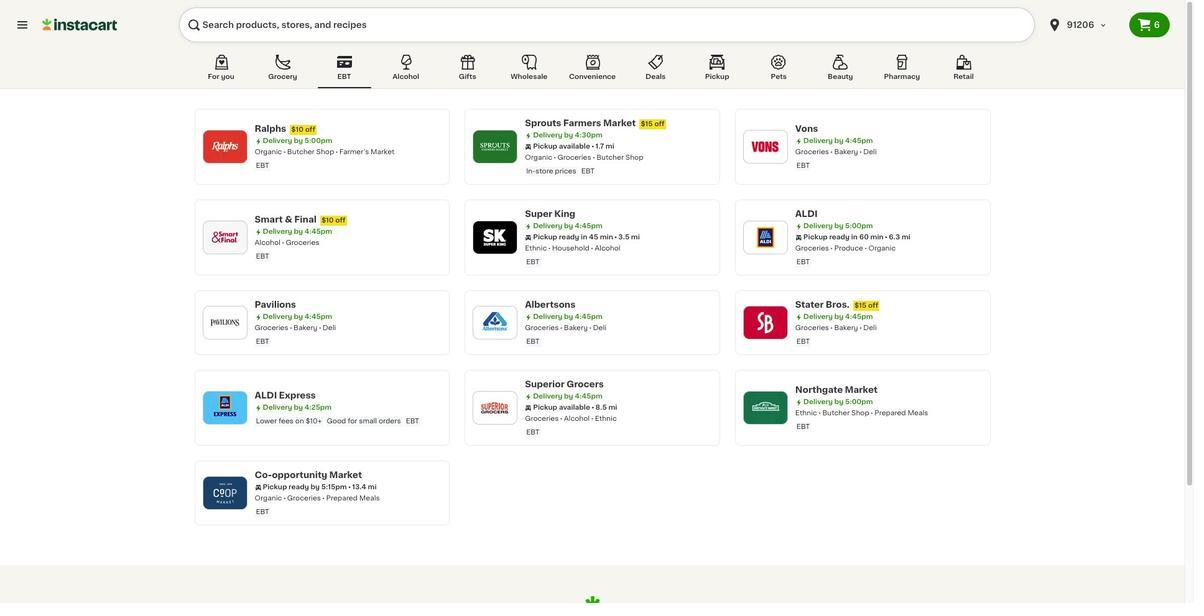 Task type: locate. For each thing, give the bounding box(es) containing it.
1 horizontal spatial aldi
[[796, 210, 818, 218]]

min right 60
[[871, 234, 884, 241]]

4:45pm
[[846, 138, 873, 144], [575, 223, 603, 230], [305, 228, 332, 235], [305, 314, 332, 320], [575, 314, 603, 320], [846, 314, 873, 320], [575, 393, 603, 400]]

mi right 6.3
[[902, 234, 911, 241]]

2 vertical spatial delivery by 5:00pm
[[804, 399, 873, 406]]

2 horizontal spatial shop
[[852, 410, 870, 417]]

0 horizontal spatial prepared
[[326, 495, 358, 502]]

3.5 mi
[[619, 234, 640, 241]]

deals button
[[629, 52, 683, 88]]

alcohol down 45 on the top of page
[[595, 245, 621, 252]]

1 vertical spatial aldi
[[255, 391, 277, 400]]

$10 right the ralphs
[[291, 126, 304, 133]]

in-
[[527, 168, 536, 175]]

delivery down sprouts
[[533, 132, 563, 139]]

5:00pm for aldi
[[846, 223, 873, 230]]

lower
[[256, 418, 277, 425]]

in
[[581, 234, 588, 241], [852, 234, 858, 241]]

off inside ralphs $10 off
[[305, 126, 315, 133]]

delivery by 4:45pm for albertsons
[[533, 314, 603, 320]]

butcher
[[287, 149, 315, 156], [597, 154, 624, 161], [823, 410, 850, 417]]

91206
[[1067, 21, 1095, 29]]

pickup available for groceries
[[533, 143, 590, 150]]

0 horizontal spatial in
[[581, 234, 588, 241]]

meals
[[908, 410, 929, 417], [359, 495, 380, 502]]

ethnic
[[525, 245, 547, 252], [796, 410, 818, 417], [595, 416, 617, 423]]

delivery down the pavilions on the left of page
[[263, 314, 292, 320]]

delivery up alcohol groceries
[[263, 228, 292, 235]]

0 vertical spatial prepared
[[875, 410, 906, 417]]

ethnic down 8.5 mi
[[595, 416, 617, 423]]

ethnic down northgate
[[796, 410, 818, 417]]

45
[[589, 234, 599, 241]]

delivery down the vons at the top of page
[[804, 138, 833, 144]]

1 horizontal spatial $15
[[855, 302, 867, 309]]

grocery
[[268, 73, 297, 80]]

2 91206 button from the left
[[1048, 7, 1122, 42]]

delivery by 4:45pm down albertsons
[[533, 314, 603, 320]]

1 horizontal spatial ethnic
[[595, 416, 617, 423]]

2 available from the top
[[559, 404, 590, 411]]

1 min from the left
[[600, 234, 613, 241]]

aldi for aldi express
[[255, 391, 277, 400]]

by for albertsons logo
[[564, 314, 573, 320]]

organic
[[255, 149, 282, 156], [525, 154, 553, 161], [869, 245, 896, 252], [255, 495, 282, 502]]

butcher down ralphs $10 off
[[287, 149, 315, 156]]

0 horizontal spatial meals
[[359, 495, 380, 502]]

market up 5:15pm
[[329, 471, 362, 480]]

0 vertical spatial meals
[[908, 410, 929, 417]]

pickup available up "groceries alcohol ethnic"
[[533, 404, 590, 411]]

1 horizontal spatial ready
[[559, 234, 580, 241]]

ethnic butcher shop prepared meals
[[796, 410, 929, 417]]

for
[[348, 418, 357, 425]]

available up "groceries alcohol ethnic"
[[559, 404, 590, 411]]

0 horizontal spatial ethnic
[[525, 245, 547, 252]]

min right 45 on the top of page
[[600, 234, 613, 241]]

aldi up lower
[[255, 391, 277, 400]]

alcohol down 'smart'
[[255, 240, 281, 246]]

ralphs $10 off
[[255, 124, 315, 133]]

delivery by 4:45pm down the pavilions on the left of page
[[263, 314, 332, 320]]

1 in from the left
[[581, 234, 588, 241]]

2 horizontal spatial ready
[[830, 234, 850, 241]]

min
[[600, 234, 613, 241], [871, 234, 884, 241]]

delivery for vons logo at the right top
[[804, 138, 833, 144]]

delivery by 4:45pm up pickup ready in 45 min at the top
[[533, 223, 603, 230]]

1 vertical spatial $15
[[855, 302, 867, 309]]

delivery by 4:45pm for vons
[[804, 138, 873, 144]]

butcher down 1.7 mi
[[597, 154, 624, 161]]

good
[[327, 418, 346, 425]]

5:00pm
[[305, 138, 332, 144], [846, 223, 873, 230], [846, 399, 873, 406]]

groceries bakery deli down the vons at the top of page
[[796, 149, 877, 156]]

market up ethnic butcher shop prepared meals on the right bottom of page
[[845, 386, 878, 395]]

delivery up pickup ready in 60 min
[[804, 223, 833, 230]]

delivery by 5:00pm for aldi
[[804, 223, 873, 230]]

2 vertical spatial 5:00pm
[[846, 399, 873, 406]]

shop down northgate market
[[852, 410, 870, 417]]

in left 45 on the top of page
[[581, 234, 588, 241]]

deli for pavilions
[[323, 325, 336, 332]]

0 vertical spatial $10
[[291, 126, 304, 133]]

ebt down co-
[[256, 509, 269, 516]]

ready up household
[[559, 234, 580, 241]]

prepared down northgate market
[[875, 410, 906, 417]]

by for sprouts farmers market logo
[[564, 132, 573, 139]]

beauty button
[[814, 52, 868, 88]]

delivery for albertsons logo
[[533, 314, 563, 320]]

stater bros. logo image
[[750, 307, 782, 339]]

wholesale
[[511, 73, 548, 80]]

groceries down the superior
[[525, 416, 559, 423]]

shop left farmer's
[[316, 149, 334, 156]]

4:45pm for pavilions
[[305, 314, 332, 320]]

6
[[1155, 21, 1160, 29]]

delivery down the ralphs
[[263, 138, 292, 144]]

$15 down deals
[[641, 121, 653, 128]]

ready up groceries produce organic
[[830, 234, 850, 241]]

$10+
[[306, 418, 322, 425]]

in left 60
[[852, 234, 858, 241]]

groceries down pickup ready by 5:15pm
[[287, 495, 321, 502]]

2 in from the left
[[852, 234, 858, 241]]

ebt right "grocery" on the left of page
[[338, 73, 351, 80]]

groceries alcohol ethnic
[[525, 416, 617, 423]]

groceries down the pavilions on the left of page
[[255, 325, 289, 332]]

instacart image
[[42, 17, 117, 32]]

pickup for groceries produce organic
[[804, 234, 828, 241]]

0 horizontal spatial aldi
[[255, 391, 277, 400]]

delivery down northgate
[[804, 399, 833, 406]]

butcher down northgate market
[[823, 410, 850, 417]]

shop down sprouts farmers market $15 off
[[626, 154, 644, 161]]

ebt inside button
[[338, 73, 351, 80]]

shop categories tab list
[[194, 52, 991, 88]]

delivery down albertsons
[[533, 314, 563, 320]]

stater bros. $15 off
[[796, 301, 879, 309]]

0 horizontal spatial butcher
[[287, 149, 315, 156]]

organic groceries prepared meals
[[255, 495, 380, 502]]

available down delivery by 4:30pm
[[559, 143, 590, 150]]

groceries bakery deli down the stater bros. $15 off
[[796, 325, 877, 332]]

6.3 mi
[[889, 234, 911, 241]]

prepared
[[875, 410, 906, 417], [326, 495, 358, 502]]

albertsons
[[525, 301, 576, 309]]

delivery by 4:45pm down the vons at the top of page
[[804, 138, 873, 144]]

pavilions logo image
[[209, 307, 241, 339]]

groceries bakery deli for pavilions
[[255, 325, 336, 332]]

1 available from the top
[[559, 143, 590, 150]]

available for 4:30pm
[[559, 143, 590, 150]]

1 pickup available from the top
[[533, 143, 590, 150]]

sprouts farmers market logo image
[[479, 131, 512, 163]]

mi for super king
[[631, 234, 640, 241]]

delivery by 5:00pm down ralphs $10 off
[[263, 138, 332, 144]]

1 horizontal spatial min
[[871, 234, 884, 241]]

2 horizontal spatial butcher
[[823, 410, 850, 417]]

superior grocers logo image
[[479, 392, 512, 424]]

ebt down albertsons
[[527, 338, 540, 345]]

ready for super king
[[559, 234, 580, 241]]

0 vertical spatial pickup available
[[533, 143, 590, 150]]

ready
[[559, 234, 580, 241], [830, 234, 850, 241], [289, 484, 309, 491]]

groceries bakery deli
[[796, 149, 877, 156], [255, 325, 336, 332], [525, 325, 607, 332], [796, 325, 877, 332]]

organic for organic groceries prepared meals
[[255, 495, 282, 502]]

delivery down aldi express
[[263, 404, 292, 411]]

delivery by 4:45pm for pavilions
[[263, 314, 332, 320]]

1 vertical spatial pickup available
[[533, 404, 590, 411]]

4:45pm for superior grocers
[[575, 393, 603, 400]]

delivery for aldi logo
[[804, 223, 833, 230]]

ebt down northgate
[[797, 424, 810, 431]]

delivery for ralphs logo
[[263, 138, 292, 144]]

0 vertical spatial $15
[[641, 121, 653, 128]]

0 horizontal spatial $15
[[641, 121, 653, 128]]

6.3
[[889, 234, 901, 241]]

delivery for superior grocers logo at the bottom of the page
[[533, 393, 563, 400]]

1 horizontal spatial $10
[[322, 217, 334, 224]]

8.5 mi
[[596, 404, 618, 411]]

alcohol left the gifts
[[393, 73, 419, 80]]

pickup
[[705, 73, 730, 80], [533, 143, 558, 150], [533, 234, 558, 241], [804, 234, 828, 241], [533, 404, 558, 411], [263, 484, 287, 491]]

organic down the ralphs
[[255, 149, 282, 156]]

groceries bakery deli down albertsons
[[525, 325, 607, 332]]

organic for organic groceries butcher shop
[[525, 154, 553, 161]]

delivery by 4:45pm
[[804, 138, 873, 144], [533, 223, 603, 230], [263, 228, 332, 235], [263, 314, 332, 320], [533, 314, 603, 320], [804, 314, 873, 320], [533, 393, 603, 400]]

None search field
[[179, 7, 1035, 42]]

grocery button
[[256, 52, 310, 88]]

4:45pm for albertsons
[[575, 314, 603, 320]]

by
[[564, 132, 573, 139], [294, 138, 303, 144], [835, 138, 844, 144], [564, 223, 573, 230], [835, 223, 844, 230], [294, 228, 303, 235], [294, 314, 303, 320], [564, 314, 573, 320], [835, 314, 844, 320], [564, 393, 573, 400], [835, 399, 844, 406], [294, 404, 303, 411], [311, 484, 320, 491]]

2 horizontal spatial ethnic
[[796, 410, 818, 417]]

2 pickup available from the top
[[533, 404, 590, 411]]

mi for superior grocers
[[609, 404, 618, 411]]

1 vertical spatial meals
[[359, 495, 380, 502]]

ebt down "groceries alcohol ethnic"
[[527, 429, 540, 436]]

by for vons logo at the right top
[[835, 138, 844, 144]]

1 vertical spatial 5:00pm
[[846, 223, 873, 230]]

ready down opportunity
[[289, 484, 309, 491]]

$10 right the final
[[322, 217, 334, 224]]

shop for ethnic
[[852, 410, 870, 417]]

5:00pm up 60
[[846, 223, 873, 230]]

5:00pm up organic butcher shop farmer's market
[[305, 138, 332, 144]]

produce
[[835, 245, 864, 252]]

mi right 1.7
[[606, 143, 615, 150]]

1 vertical spatial $10
[[322, 217, 334, 224]]

pickup down sprouts
[[533, 143, 558, 150]]

pickup available
[[533, 143, 590, 150], [533, 404, 590, 411]]

pickup right deals
[[705, 73, 730, 80]]

delivery for stater bros. logo
[[804, 314, 833, 320]]

alcohol inside button
[[393, 73, 419, 80]]

deli
[[864, 149, 877, 156], [323, 325, 336, 332], [593, 325, 607, 332], [864, 325, 877, 332]]

groceries down pickup ready in 60 min
[[796, 245, 829, 252]]

grocers
[[567, 380, 604, 389]]

convenience
[[569, 73, 616, 80]]

1 horizontal spatial prepared
[[875, 410, 906, 417]]

off down deals
[[655, 121, 665, 128]]

pickup available down delivery by 4:30pm
[[533, 143, 590, 150]]

delivery by 4:25pm
[[263, 404, 332, 411]]

mi right 8.5
[[609, 404, 618, 411]]

13.4 mi
[[352, 484, 377, 491]]

prepared down 5:15pm
[[326, 495, 358, 502]]

pickup down the superior
[[533, 404, 558, 411]]

deli for albertsons
[[593, 325, 607, 332]]

off up organic butcher shop farmer's market
[[305, 126, 315, 133]]

$10
[[291, 126, 304, 133], [322, 217, 334, 224]]

5:00pm for northgate market
[[846, 399, 873, 406]]

farmer's
[[340, 149, 369, 156]]

by for aldi express logo
[[294, 404, 303, 411]]

groceries bakery deli down the pavilions on the left of page
[[255, 325, 336, 332]]

0 horizontal spatial ready
[[289, 484, 309, 491]]

delivery by 5:00pm for northgate market
[[804, 399, 873, 406]]

mi right 3.5
[[631, 234, 640, 241]]

northgate
[[796, 386, 843, 395]]

groceries down stater
[[796, 325, 829, 332]]

market right farmer's
[[371, 149, 395, 156]]

retail button
[[937, 52, 991, 88]]

5:00pm up ethnic butcher shop prepared meals on the right bottom of page
[[846, 399, 873, 406]]

91206 button
[[1040, 7, 1130, 42], [1048, 7, 1122, 42]]

0 horizontal spatial shop
[[316, 149, 334, 156]]

delivery by 5:00pm down northgate market
[[804, 399, 873, 406]]

aldi express logo image
[[209, 392, 241, 424]]

market
[[604, 119, 636, 128], [371, 149, 395, 156], [845, 386, 878, 395], [329, 471, 362, 480]]

groceries bakery deli for albertsons
[[525, 325, 607, 332]]

mi for aldi
[[902, 234, 911, 241]]

delivery down stater
[[804, 314, 833, 320]]

off inside the stater bros. $15 off
[[869, 302, 879, 309]]

5:15pm
[[321, 484, 347, 491]]

ready for aldi
[[830, 234, 850, 241]]

2 min from the left
[[871, 234, 884, 241]]

8.5
[[596, 404, 607, 411]]

1 horizontal spatial in
[[852, 234, 858, 241]]

1 vertical spatial available
[[559, 404, 590, 411]]

pickup down super king
[[533, 234, 558, 241]]

available
[[559, 143, 590, 150], [559, 404, 590, 411]]

by for super king logo
[[564, 223, 573, 230]]

super king
[[525, 210, 576, 218]]

aldi up pickup ready in 60 min
[[796, 210, 818, 218]]

delivery by 5:00pm
[[263, 138, 332, 144], [804, 223, 873, 230], [804, 399, 873, 406]]

Search field
[[179, 7, 1035, 42]]

0 vertical spatial aldi
[[796, 210, 818, 218]]

smart
[[255, 215, 283, 224]]

aldi express
[[255, 391, 316, 400]]

delivery by 4:45pm down superior grocers
[[533, 393, 603, 400]]

6 button
[[1130, 12, 1170, 37]]

0 vertical spatial available
[[559, 143, 590, 150]]

ebt down ethnic household alcohol
[[527, 259, 540, 266]]

pickup up groceries produce organic
[[804, 234, 828, 241]]

mi
[[606, 143, 615, 150], [631, 234, 640, 241], [902, 234, 911, 241], [609, 404, 618, 411], [368, 484, 377, 491]]

vons logo image
[[750, 131, 782, 163]]

0 horizontal spatial $10
[[291, 126, 304, 133]]

alcohol
[[393, 73, 419, 80], [255, 240, 281, 246], [595, 245, 621, 252], [564, 416, 590, 423]]

delivery down super king
[[533, 223, 563, 230]]

shop
[[316, 149, 334, 156], [626, 154, 644, 161], [852, 410, 870, 417]]

$15 right bros.
[[855, 302, 867, 309]]

stater
[[796, 301, 824, 309]]

aldi
[[796, 210, 818, 218], [255, 391, 277, 400]]

by for smart & final logo
[[294, 228, 303, 235]]

1 vertical spatial delivery by 5:00pm
[[804, 223, 873, 230]]

off right bros.
[[869, 302, 879, 309]]

ebt
[[338, 73, 351, 80], [256, 162, 269, 169], [797, 162, 810, 169], [582, 168, 595, 175], [256, 253, 269, 260], [527, 259, 540, 266], [797, 259, 810, 266], [256, 338, 269, 345], [527, 338, 540, 345], [797, 338, 810, 345], [406, 418, 419, 425], [797, 424, 810, 431], [527, 429, 540, 436], [256, 509, 269, 516]]

by for northgate market logo
[[835, 399, 844, 406]]

0 horizontal spatial min
[[600, 234, 613, 241]]



Task type: vqa. For each thing, say whether or not it's contained in the screenshot.
the Pickup available
yes



Task type: describe. For each thing, give the bounding box(es) containing it.
by for aldi logo
[[835, 223, 844, 230]]

delivery for pavilions logo at the left bottom
[[263, 314, 292, 320]]

aldi for aldi
[[796, 210, 818, 218]]

fees
[[279, 418, 294, 425]]

ebt up stater
[[797, 259, 810, 266]]

prices
[[555, 168, 577, 175]]

0 vertical spatial delivery by 5:00pm
[[263, 138, 332, 144]]

king
[[555, 210, 576, 218]]

vons
[[796, 124, 819, 133]]

convenience button
[[564, 52, 621, 88]]

1 horizontal spatial shop
[[626, 154, 644, 161]]

pickup available for alcohol
[[533, 404, 590, 411]]

4:25pm
[[305, 404, 332, 411]]

ebt down the organic groceries butcher shop
[[582, 168, 595, 175]]

market up 1.7 mi
[[604, 119, 636, 128]]

$10 inside smart & final $10 off
[[322, 217, 334, 224]]

for
[[208, 73, 219, 80]]

ralphs logo image
[[209, 131, 241, 163]]

orders
[[379, 418, 401, 425]]

ebt down stater
[[797, 338, 810, 345]]

albertsons logo image
[[479, 307, 512, 339]]

pickup down co-
[[263, 484, 287, 491]]

$10 inside ralphs $10 off
[[291, 126, 304, 133]]

sprouts
[[525, 119, 562, 128]]

groceries down the vons at the top of page
[[796, 149, 829, 156]]

pickup button
[[691, 52, 744, 88]]

northgate market
[[796, 386, 878, 395]]

delivery for smart & final logo
[[263, 228, 292, 235]]

1 horizontal spatial meals
[[908, 410, 929, 417]]

smart & final $10 off
[[255, 215, 346, 224]]

organic butcher shop farmer's market
[[255, 149, 395, 156]]

off inside sprouts farmers market $15 off
[[655, 121, 665, 128]]

bakery for vons
[[835, 149, 859, 156]]

pickup for organic groceries butcher shop
[[533, 143, 558, 150]]

lower fees on $10+ good for small orders ebt
[[256, 418, 419, 425]]

store
[[536, 168, 554, 175]]

ebt right orders
[[406, 418, 419, 425]]

wholesale button
[[503, 52, 556, 88]]

delivery by 4:30pm
[[533, 132, 603, 139]]

deli for vons
[[864, 149, 877, 156]]

household
[[552, 245, 590, 252]]

alcohol groceries
[[255, 240, 320, 246]]

butcher for ethnic
[[823, 410, 850, 417]]

ethnic for ethnic butcher shop prepared meals
[[796, 410, 818, 417]]

available for 4:45pm
[[559, 404, 590, 411]]

northgate market logo image
[[750, 392, 782, 424]]

bakery for pavilions
[[294, 325, 318, 332]]

pickup ready in 60 min
[[804, 234, 884, 241]]

superior
[[525, 380, 565, 389]]

on
[[295, 418, 304, 425]]

ebt down the vons at the top of page
[[797, 162, 810, 169]]

retail
[[954, 73, 974, 80]]

organic groceries butcher shop
[[525, 154, 644, 161]]

opportunity
[[272, 471, 327, 480]]

bakery for albertsons
[[564, 325, 588, 332]]

1 horizontal spatial butcher
[[597, 154, 624, 161]]

pickup ready in 45 min
[[533, 234, 613, 241]]

gifts button
[[441, 52, 495, 88]]

4:30pm
[[575, 132, 603, 139]]

in for super king
[[581, 234, 588, 241]]

co-opportunity market logo image
[[209, 477, 241, 510]]

for you
[[208, 73, 234, 80]]

ebt down the pavilions on the left of page
[[256, 338, 269, 345]]

super
[[525, 210, 553, 218]]

by for pavilions logo at the left bottom
[[294, 314, 303, 320]]

alcohol down grocers
[[564, 416, 590, 423]]

butcher for organic
[[287, 149, 315, 156]]

in for aldi
[[852, 234, 858, 241]]

ebt down alcohol groceries
[[256, 253, 269, 260]]

super king logo image
[[479, 222, 512, 254]]

groceries bakery deli for vons
[[796, 149, 877, 156]]

express
[[279, 391, 316, 400]]

60
[[860, 234, 869, 241]]

1 91206 button from the left
[[1040, 7, 1130, 42]]

delivery by 4:45pm down smart & final $10 off
[[263, 228, 332, 235]]

&
[[285, 215, 292, 224]]

ebt down the ralphs
[[256, 162, 269, 169]]

organic for organic butcher shop farmer's market
[[255, 149, 282, 156]]

pets button
[[752, 52, 806, 88]]

gifts
[[459, 73, 476, 80]]

ralphs
[[255, 124, 286, 133]]

0 vertical spatial 5:00pm
[[305, 138, 332, 144]]

pickup inside button
[[705, 73, 730, 80]]

groceries down albertsons
[[525, 325, 559, 332]]

off inside smart & final $10 off
[[336, 217, 346, 224]]

sprouts farmers market $15 off
[[525, 119, 665, 128]]

final
[[294, 215, 317, 224]]

3.5
[[619, 234, 630, 241]]

groceries up the prices in the top left of the page
[[558, 154, 592, 161]]

4:45pm for vons
[[846, 138, 873, 144]]

mi right 13.4
[[368, 484, 377, 491]]

delivery by 4:45pm for superior grocers
[[533, 393, 603, 400]]

13.4
[[352, 484, 366, 491]]

pickup for ethnic household alcohol
[[533, 234, 558, 241]]

4:45pm for super king
[[575, 223, 603, 230]]

pharmacy
[[885, 73, 920, 80]]

deals
[[646, 73, 666, 80]]

superior grocers
[[525, 380, 604, 389]]

shop for organic
[[316, 149, 334, 156]]

1.7 mi
[[596, 143, 615, 150]]

$15 inside the stater bros. $15 off
[[855, 302, 867, 309]]

for you button
[[194, 52, 248, 88]]

smart & final logo image
[[209, 222, 241, 254]]

pets
[[771, 73, 787, 80]]

min for super king
[[600, 234, 613, 241]]

organic down 6.3
[[869, 245, 896, 252]]

pickup for groceries alcohol ethnic
[[533, 404, 558, 411]]

min for aldi
[[871, 234, 884, 241]]

ethnic household alcohol
[[525, 245, 621, 252]]

1 vertical spatial prepared
[[326, 495, 358, 502]]

by for stater bros. logo
[[835, 314, 844, 320]]

alcohol button
[[379, 52, 433, 88]]

delivery for northgate market logo
[[804, 399, 833, 406]]

delivery by 4:45pm down bros.
[[804, 314, 873, 320]]

co-
[[255, 471, 272, 480]]

delivery for super king logo
[[533, 223, 563, 230]]

delivery for sprouts farmers market logo
[[533, 132, 563, 139]]

you
[[221, 73, 234, 80]]

pavilions
[[255, 301, 296, 309]]

farmers
[[564, 119, 601, 128]]

groceries down smart & final $10 off
[[286, 240, 320, 246]]

in-store prices ebt
[[527, 168, 595, 175]]

ebt button
[[318, 52, 371, 88]]

bros.
[[826, 301, 850, 309]]

beauty
[[828, 73, 854, 80]]

groceries produce organic
[[796, 245, 896, 252]]

small
[[359, 418, 377, 425]]

$15 inside sprouts farmers market $15 off
[[641, 121, 653, 128]]

co-opportunity market
[[255, 471, 362, 480]]

pickup ready by 5:15pm
[[263, 484, 347, 491]]

delivery for aldi express logo
[[263, 404, 292, 411]]

delivery by 4:45pm for super king
[[533, 223, 603, 230]]

1.7
[[596, 143, 604, 150]]

by for ralphs logo
[[294, 138, 303, 144]]

ethnic for ethnic household alcohol
[[525, 245, 547, 252]]

aldi logo image
[[750, 222, 782, 254]]

by for superior grocers logo at the bottom of the page
[[564, 393, 573, 400]]

pharmacy button
[[876, 52, 929, 88]]



